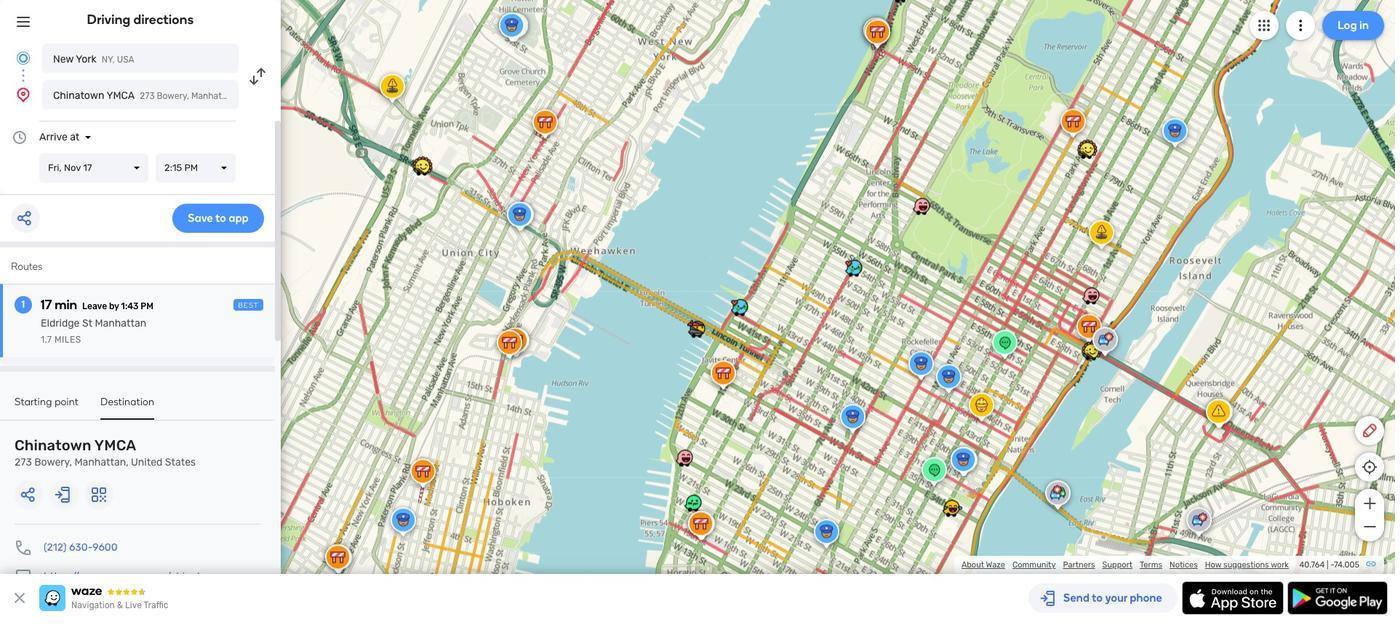Task type: describe. For each thing, give the bounding box(es) containing it.
destination button
[[100, 396, 154, 420]]

routes
[[11, 261, 42, 273]]

arrive at
[[39, 131, 80, 143]]

74.005
[[1335, 560, 1360, 570]]

zoom in image
[[1361, 495, 1380, 512]]

terms
[[1140, 560, 1163, 570]]

leave
[[82, 301, 107, 312]]

1 vertical spatial chinatown ymca 273 bowery, manhattan, united states
[[15, 437, 196, 469]]

17 inside list box
[[83, 162, 92, 173]]

starting point button
[[15, 396, 79, 418]]

computer image
[[15, 568, 32, 586]]

directions
[[134, 12, 194, 28]]

work
[[1272, 560, 1290, 570]]

40.764
[[1300, 560, 1326, 570]]

0 vertical spatial chinatown
[[53, 90, 104, 102]]

york
[[76, 53, 97, 66]]

(212)
[[44, 541, 67, 554]]

&
[[117, 600, 123, 611]]

how suggestions work link
[[1206, 560, 1290, 570]]

0 horizontal spatial united
[[131, 456, 163, 469]]

eldridge st manhattan 1.7 miles
[[41, 317, 146, 345]]

driving directions
[[87, 12, 194, 28]]

fri,
[[48, 162, 62, 173]]

best
[[238, 301, 259, 310]]

0 horizontal spatial 273
[[15, 456, 32, 469]]

40.764 | -74.005
[[1300, 560, 1360, 570]]

arrive
[[39, 131, 67, 143]]

traffic
[[144, 600, 168, 611]]

partners link
[[1064, 560, 1096, 570]]

2:15 pm list box
[[156, 154, 236, 183]]

terms link
[[1140, 560, 1163, 570]]

navigation
[[71, 600, 115, 611]]

by
[[109, 301, 119, 312]]

nov
[[64, 162, 81, 173]]

new york ny, usa
[[53, 53, 134, 66]]

1 horizontal spatial bowery,
[[157, 91, 189, 101]]

link image
[[1366, 558, 1378, 570]]

-
[[1331, 560, 1335, 570]]

17 min leave by 1:43 pm
[[41, 297, 154, 313]]

1 vertical spatial 17
[[41, 297, 52, 313]]

0 horizontal spatial states
[[165, 456, 196, 469]]

(212) 630-9600 link
[[44, 541, 118, 554]]

current location image
[[15, 49, 32, 67]]

partners
[[1064, 560, 1096, 570]]

starting point
[[15, 396, 79, 408]]

ny,
[[102, 55, 115, 65]]

630-
[[69, 541, 93, 554]]

community
[[1013, 560, 1056, 570]]

waze
[[987, 560, 1006, 570]]

0 vertical spatial chinatown ymca 273 bowery, manhattan, united states
[[53, 90, 295, 102]]

point
[[55, 396, 79, 408]]

0 horizontal spatial manhattan,
[[75, 456, 129, 469]]

about
[[962, 560, 985, 570]]



Task type: vqa. For each thing, say whether or not it's contained in the screenshot.
the driving
yes



Task type: locate. For each thing, give the bounding box(es) containing it.
1 vertical spatial 273
[[15, 456, 32, 469]]

pm inside 17 min leave by 1:43 pm
[[141, 301, 154, 312]]

0 vertical spatial ymca
[[107, 90, 135, 102]]

1 vertical spatial ymca
[[95, 437, 136, 454]]

1 horizontal spatial manhattan,
[[191, 91, 238, 101]]

chinatown ymca 273 bowery, manhattan, united states down destination button
[[15, 437, 196, 469]]

0 vertical spatial pm
[[184, 162, 198, 173]]

call image
[[15, 539, 32, 557]]

0 vertical spatial united
[[240, 91, 267, 101]]

about waze link
[[962, 560, 1006, 570]]

1 horizontal spatial pm
[[184, 162, 198, 173]]

starting
[[15, 396, 52, 408]]

min
[[55, 297, 77, 313]]

how
[[1206, 560, 1222, 570]]

https://www.ymcanyc.org/chinatown link
[[44, 571, 221, 583]]

about waze community partners support terms notices how suggestions work
[[962, 560, 1290, 570]]

ymca down usa
[[107, 90, 135, 102]]

bowery,
[[157, 91, 189, 101], [34, 456, 72, 469]]

2:15
[[164, 162, 182, 173]]

17
[[83, 162, 92, 173], [41, 297, 52, 313]]

eldridge
[[41, 317, 80, 330]]

1 vertical spatial united
[[131, 456, 163, 469]]

notices link
[[1170, 560, 1199, 570]]

manhattan
[[95, 317, 146, 330]]

new
[[53, 53, 74, 66]]

1 horizontal spatial 17
[[83, 162, 92, 173]]

0 horizontal spatial pm
[[141, 301, 154, 312]]

chinatown
[[53, 90, 104, 102], [15, 437, 91, 454]]

17 left min
[[41, 297, 52, 313]]

pm inside 2:15 pm list box
[[184, 162, 198, 173]]

1 vertical spatial states
[[165, 456, 196, 469]]

navigation & live traffic
[[71, 600, 168, 611]]

1 horizontal spatial united
[[240, 91, 267, 101]]

pm right the 2:15
[[184, 162, 198, 173]]

pm
[[184, 162, 198, 173], [141, 301, 154, 312]]

fri, nov 17 list box
[[39, 154, 148, 183]]

bowery, up the 2:15
[[157, 91, 189, 101]]

1 horizontal spatial 273
[[140, 91, 155, 101]]

zoom out image
[[1361, 518, 1380, 536]]

chinatown inside chinatown ymca 273 bowery, manhattan, united states
[[15, 437, 91, 454]]

support
[[1103, 560, 1133, 570]]

chinatown down starting point button
[[15, 437, 91, 454]]

states
[[269, 91, 295, 101], [165, 456, 196, 469]]

2:15 pm
[[164, 162, 198, 173]]

1 vertical spatial manhattan,
[[75, 456, 129, 469]]

fri, nov 17
[[48, 162, 92, 173]]

usa
[[117, 55, 134, 65]]

st
[[82, 317, 92, 330]]

273
[[140, 91, 155, 101], [15, 456, 32, 469]]

0 vertical spatial 273
[[140, 91, 155, 101]]

clock image
[[11, 129, 28, 146]]

location image
[[15, 86, 32, 103]]

pencil image
[[1362, 422, 1379, 440]]

ymca down destination button
[[95, 437, 136, 454]]

1 vertical spatial chinatown
[[15, 437, 91, 454]]

chinatown ymca 273 bowery, manhattan, united states down usa
[[53, 90, 295, 102]]

live
[[125, 600, 142, 611]]

17 right the nov
[[83, 162, 92, 173]]

1
[[22, 298, 25, 311]]

1 horizontal spatial states
[[269, 91, 295, 101]]

0 horizontal spatial bowery,
[[34, 456, 72, 469]]

united
[[240, 91, 267, 101], [131, 456, 163, 469]]

manhattan,
[[191, 91, 238, 101], [75, 456, 129, 469]]

(212) 630-9600
[[44, 541, 118, 554]]

at
[[70, 131, 80, 143]]

driving
[[87, 12, 131, 28]]

ymca
[[107, 90, 135, 102], [95, 437, 136, 454]]

pm right 1:43
[[141, 301, 154, 312]]

0 vertical spatial manhattan,
[[191, 91, 238, 101]]

1.7
[[41, 335, 52, 345]]

bowery, down starting point button
[[34, 456, 72, 469]]

chinatown down the york
[[53, 90, 104, 102]]

suggestions
[[1224, 560, 1270, 570]]

0 horizontal spatial 17
[[41, 297, 52, 313]]

0 vertical spatial 17
[[83, 162, 92, 173]]

notices
[[1170, 560, 1199, 570]]

1 vertical spatial pm
[[141, 301, 154, 312]]

chinatown ymca 273 bowery, manhattan, united states
[[53, 90, 295, 102], [15, 437, 196, 469]]

x image
[[11, 590, 28, 607]]

destination
[[100, 396, 154, 408]]

community link
[[1013, 560, 1056, 570]]

1 vertical spatial bowery,
[[34, 456, 72, 469]]

https://www.ymcanyc.org/chinatown
[[44, 571, 221, 583]]

miles
[[54, 335, 81, 345]]

1:43
[[121, 301, 139, 312]]

0 vertical spatial bowery,
[[157, 91, 189, 101]]

9600
[[93, 541, 118, 554]]

0 vertical spatial states
[[269, 91, 295, 101]]

|
[[1328, 560, 1329, 570]]

support link
[[1103, 560, 1133, 570]]



